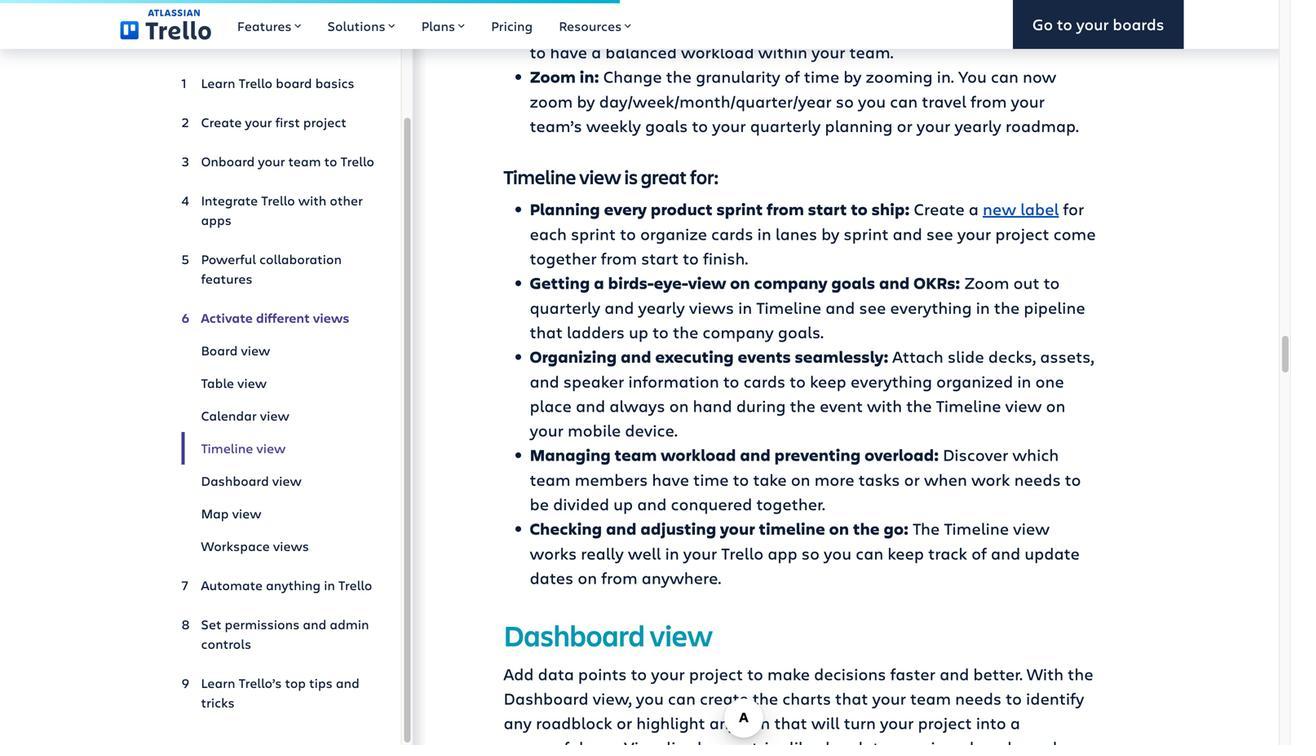 Task type: describe. For each thing, give the bounding box(es) containing it.
assets,
[[1040, 346, 1094, 368]]

onboard
[[201, 153, 255, 170]]

0 horizontal spatial a
[[594, 272, 604, 294]]

to up pipeline
[[1044, 272, 1060, 294]]

to down better.
[[1006, 688, 1022, 710]]

set permissions and admin controls
[[201, 616, 369, 653]]

events
[[738, 346, 791, 368]]

on right timeline
[[829, 518, 849, 540]]

learn trello's top tips and tricks link
[[181, 667, 375, 719]]

new
[[983, 198, 1016, 220]]

start inside for each sprint to organize cards in lanes by sprint and see your project come together from start to finish.
[[641, 247, 679, 269]]

organizing and executing events seamlessly:
[[530, 346, 888, 368]]

points
[[578, 663, 627, 685]]

a inside planning every product sprint from start to ship: create a new label
[[969, 198, 979, 220]]

view,
[[593, 688, 632, 710]]

when
[[924, 469, 967, 491]]

view down finish.
[[688, 272, 726, 294]]

workload
[[661, 444, 736, 466]]

integrate trello with other apps
[[201, 192, 363, 229]]

faster
[[890, 663, 936, 685]]

1 any from the left
[[504, 712, 532, 734]]

calendar view
[[201, 407, 289, 425]]

trello left board
[[239, 74, 273, 92]]

works
[[530, 543, 577, 565]]

workspace views
[[201, 538, 309, 555]]

your left the boards
[[1076, 14, 1109, 35]]

learn for learn trello's top tips and tricks
[[201, 675, 235, 692]]

your down the faster
[[872, 688, 906, 710]]

tips
[[309, 675, 333, 692]]

assigned
[[904, 737, 974, 746]]

collaboration
[[259, 250, 342, 268]]

from inside for each sprint to organize cards in lanes by sprint and see your project come together from start to finish.
[[601, 247, 637, 269]]

the left the event
[[790, 395, 816, 417]]

from inside the timeline view works really well in your trello app so you can keep track of and update dates on from anywhere.
[[601, 567, 638, 589]]

0 vertical spatial by
[[844, 65, 862, 87]]

view for board view
[[241, 342, 270, 359]]

and down birds-
[[605, 297, 634, 319]]

in inside for each sprint to organize cards in lanes by sprint and see your project come together from start to finish.
[[757, 223, 771, 245]]

overload:
[[865, 444, 939, 466]]

timeline inside attach slide decks, assets, and speaker information to cards to keep everything organized in one place and always on hand during the event with the timeline view on your mobile device.
[[936, 395, 1001, 417]]

workspace views link
[[181, 530, 375, 563]]

your up the highlight
[[651, 663, 685, 685]]

view for dashboard view add data points to your project to make decisions faster and better. with the dashboard view, you can create the charts that your team needs to identify any roadblock or highlight any win that will turn your project into a successful one. visualize key metrics like due dates, assigned cards, 
[[650, 616, 713, 655]]

create
[[700, 688, 749, 710]]

on down one
[[1046, 395, 1066, 417]]

tasks
[[859, 469, 900, 491]]

the up identify
[[1068, 663, 1093, 685]]

zoom in:
[[530, 66, 599, 88]]

in inside the timeline view works really well in your trello app so you can keep track of and update dates on from anywhere.
[[665, 543, 679, 565]]

and inside the timeline view works really well in your trello app so you can keep track of and update dates on from anywhere.
[[991, 543, 1021, 565]]

with for trello
[[298, 192, 326, 209]]

your up dates,
[[880, 712, 914, 734]]

anywhere.
[[642, 567, 721, 589]]

device.
[[625, 419, 678, 441]]

pricing
[[491, 17, 533, 35]]

go:
[[884, 518, 909, 540]]

to inside change the granularity of time by zooming in. you can now zoom by day/week/month/quarter/year so you can travel from your team's weekly goals to your quarterly planning or your yearly roadmap.
[[692, 115, 708, 137]]

2 horizontal spatial sprint
[[844, 223, 889, 245]]

to right go
[[1057, 14, 1073, 35]]

to down organize
[[683, 247, 699, 269]]

0 vertical spatial company
[[754, 272, 827, 294]]

and inside discover which team members have time to take on more tasks or when work needs to be divided up and conquered together.
[[637, 493, 667, 515]]

pipeline
[[1024, 297, 1085, 319]]

okrs:
[[914, 272, 960, 294]]

weekly
[[586, 115, 641, 137]]

granularity
[[696, 65, 780, 87]]

track
[[928, 543, 967, 565]]

basics
[[315, 74, 354, 92]]

identify
[[1026, 688, 1084, 710]]

for each sprint to organize cards in lanes by sprint and see your project come together from start to finish.
[[530, 198, 1096, 269]]

your left first at top left
[[245, 113, 272, 131]]

table view link
[[181, 367, 375, 400]]

to up view,
[[631, 663, 647, 685]]

the inside change the granularity of time by zooming in. you can now zoom by day/week/month/quarter/year so you can travel from your team's weekly goals to your quarterly planning or your yearly roadmap.
[[666, 65, 692, 87]]

the up "executing"
[[673, 321, 699, 343]]

goals.
[[778, 321, 824, 343]]

activate
[[201, 309, 253, 327]]

key
[[697, 737, 723, 746]]

0 horizontal spatial by
[[577, 90, 595, 112]]

and inside the set permissions and admin controls
[[303, 616, 326, 633]]

on down finish.
[[730, 272, 750, 294]]

can inside dashboard view add data points to your project to make decisions faster and better. with the dashboard view, you can create the charts that your team needs to identify any roadblock or highlight any win that will turn your project into a successful one. visualize key metrics like due dates, assigned cards,
[[668, 688, 696, 710]]

or inside discover which team members have time to take on more tasks or when work needs to be divided up and conquered together.
[[904, 469, 920, 491]]

your inside the timeline view works really well in your trello app so you can keep track of and update dates on from anywhere.
[[683, 543, 717, 565]]

have
[[652, 469, 689, 491]]

keep inside attach slide decks, assets, and speaker information to cards to keep everything organized in one place and always on hand during the event with the timeline view on your mobile device.
[[810, 370, 846, 392]]

will
[[811, 712, 840, 734]]

in up slide
[[976, 297, 990, 319]]

and inside learn trello's top tips and tricks
[[336, 675, 360, 692]]

integrate trello with other apps link
[[181, 184, 375, 237]]

1 horizontal spatial goals
[[831, 272, 875, 294]]

time inside change the granularity of time by zooming in. you can now zoom by day/week/month/quarter/year so you can travel from your team's weekly goals to your quarterly planning or your yearly roadmap.
[[804, 65, 840, 87]]

a inside dashboard view add data points to your project to make decisions faster and better. with the dashboard view, you can create the charts that your team needs to identify any roadblock or highlight any win that will turn your project into a successful one. visualize key metrics like due dates, assigned cards,
[[1010, 712, 1020, 734]]

the up win
[[753, 688, 778, 710]]

and inside for each sprint to organize cards in lanes by sprint and see your project come together from start to finish.
[[893, 223, 922, 245]]

take
[[753, 469, 787, 491]]

views inside workspace views link
[[273, 538, 309, 555]]

plans button
[[408, 0, 478, 49]]

trello up the admin
[[338, 577, 372, 594]]

everything for organizing and executing events seamlessly:
[[851, 370, 932, 392]]

trello up other
[[341, 153, 374, 170]]

can down zooming
[[890, 90, 918, 112]]

cards,
[[978, 737, 1024, 746]]

and down speaker
[[576, 395, 605, 417]]

and up the take
[[740, 444, 771, 466]]

organize
[[640, 223, 707, 245]]

charts
[[782, 688, 831, 710]]

timeline down the calendar
[[201, 440, 253, 457]]

you inside change the granularity of time by zooming in. you can now zoom by day/week/month/quarter/year so you can travel from your team's weekly goals to your quarterly planning or your yearly roadmap.
[[858, 90, 886, 112]]

getting for getting started with trello
[[181, 2, 245, 27]]

first
[[275, 113, 300, 131]]

in right the anything
[[324, 577, 335, 594]]

zoom for out
[[964, 272, 1009, 294]]

map view link
[[181, 498, 375, 530]]

the down out
[[994, 297, 1020, 319]]

or inside dashboard view add data points to your project to make decisions faster and better. with the dashboard view, you can create the charts that your team needs to identify any roadblock or highlight any win that will turn your project into a successful one. visualize key metrics like due dates, assigned cards,
[[617, 712, 632, 734]]

onboard your team to trello
[[201, 153, 374, 170]]

your down now
[[1011, 90, 1045, 112]]

set permissions and admin controls link
[[181, 608, 375, 661]]

features button
[[224, 0, 314, 49]]

controls
[[201, 635, 251, 653]]

up inside discover which team members have time to take on more tasks or when work needs to be divided up and conquered together.
[[613, 493, 633, 515]]

of inside change the granularity of time by zooming in. you can now zoom by day/week/month/quarter/year so you can travel from your team's weekly goals to your quarterly planning or your yearly roadmap.
[[785, 65, 800, 87]]

change the granularity of time by zooming in. you can now zoom by day/week/month/quarter/year so you can travel from your team's weekly goals to your quarterly planning or your yearly roadmap.
[[530, 65, 1079, 137]]

2 vertical spatial that
[[774, 712, 807, 734]]

timeline inside the timeline view works really well in your trello app so you can keep track of and update dates on from anywhere.
[[944, 518, 1009, 540]]

view for table view
[[237, 374, 267, 392]]

calendar view link
[[181, 400, 375, 432]]

the
[[913, 518, 940, 540]]

0 horizontal spatial sprint
[[571, 223, 616, 245]]

trello inside the getting started with trello
[[181, 28, 229, 53]]

team down first at top left
[[288, 153, 321, 170]]

that inside zoom out to quarterly and yearly views in timeline and see everything in the pipeline that ladders up to the company goals.
[[530, 321, 563, 343]]

to down events
[[790, 370, 806, 392]]

project up assigned
[[918, 712, 972, 734]]

finish.
[[703, 247, 748, 269]]

dashboard for dashboard view
[[201, 472, 269, 490]]

quarterly inside change the granularity of time by zooming in. you can now zoom by day/week/month/quarter/year so you can travel from your team's weekly goals to your quarterly planning or your yearly roadmap.
[[750, 115, 821, 137]]

or inside change the granularity of time by zooming in. you can now zoom by day/week/month/quarter/year so you can travel from your team's weekly goals to your quarterly planning or your yearly roadmap.
[[897, 115, 913, 137]]

from inside planning every product sprint from start to ship: create a new label
[[767, 198, 804, 220]]

always
[[609, 395, 665, 417]]

during
[[736, 395, 786, 417]]

hand
[[693, 395, 732, 417]]

up inside zoom out to quarterly and yearly views in timeline and see everything in the pipeline that ladders up to the company goals.
[[629, 321, 649, 343]]

into
[[976, 712, 1006, 734]]

great
[[641, 164, 687, 190]]

zoom out to quarterly and yearly views in timeline and see everything in the pipeline that ladders up to the company goals.
[[530, 272, 1085, 343]]

well
[[628, 543, 661, 565]]

timeline up planning
[[504, 164, 576, 190]]

add
[[504, 663, 534, 685]]

in:
[[580, 66, 599, 88]]

dates,
[[853, 737, 900, 746]]

update
[[1025, 543, 1080, 565]]

divided
[[553, 493, 609, 515]]

can inside the timeline view works really well in your trello app so you can keep track of and update dates on from anywhere.
[[856, 543, 884, 565]]

your down travel
[[917, 115, 951, 137]]

needs inside discover which team members have time to take on more tasks or when work needs to be divided up and conquered together.
[[1014, 469, 1061, 491]]

with for started
[[313, 2, 353, 27]]

mobile
[[568, 419, 621, 441]]

planning every product sprint from start to ship: create a new label
[[530, 198, 1059, 220]]

on inside the timeline view works really well in your trello app so you can keep track of and update dates on from anywhere.
[[578, 567, 597, 589]]

and up seamlessly:
[[826, 297, 855, 319]]

to up "hand"
[[723, 370, 739, 392]]

so inside change the granularity of time by zooming in. you can now zoom by day/week/month/quarter/year so you can travel from your team's weekly goals to your quarterly planning or your yearly roadmap.
[[836, 90, 854, 112]]

in inside attach slide decks, assets, and speaker information to cards to keep everything organized in one place and always on hand during the event with the timeline view on your mobile device.
[[1017, 370, 1031, 392]]

in down getting a birds-eye-view on company goals and okrs:
[[738, 297, 752, 319]]

to up update
[[1065, 469, 1081, 491]]

create inside planning every product sprint from start to ship: create a new label
[[914, 198, 965, 220]]

cards inside for each sprint to organize cards in lanes by sprint and see your project come together from start to finish.
[[711, 223, 753, 245]]

team inside dashboard view add data points to your project to make decisions faster and better. with the dashboard view, you can create the charts that your team needs to identify any roadblock or highlight any win that will turn your project into a successful one. visualize key metrics like due dates, assigned cards,
[[910, 688, 951, 710]]

discover
[[943, 444, 1008, 466]]

so inside the timeline view works really well in your trello app so you can keep track of and update dates on from anywhere.
[[802, 543, 820, 565]]

checking
[[530, 518, 602, 540]]

learn for learn trello board basics
[[201, 74, 235, 92]]

timeline inside zoom out to quarterly and yearly views in timeline and see everything in the pipeline that ladders up to the company goals.
[[756, 297, 821, 319]]



Task type: vqa. For each thing, say whether or not it's contained in the screenshot.
with within INTEGRATE TRELLO WITH OTHER APPS
yes



Task type: locate. For each thing, give the bounding box(es) containing it.
0 horizontal spatial getting
[[181, 2, 245, 27]]

to down the managing team workload and preventing overload:
[[733, 469, 749, 491]]

trello inside "integrate trello with other apps"
[[261, 192, 295, 209]]

1 vertical spatial dashboard
[[504, 616, 645, 655]]

dashboard up "data"
[[504, 616, 645, 655]]

trello down checking and adjusting your timeline on the go:
[[721, 543, 764, 565]]

0 vertical spatial of
[[785, 65, 800, 87]]

yearly down travel
[[955, 115, 1002, 137]]

0 vertical spatial create
[[201, 113, 242, 131]]

1 horizontal spatial that
[[774, 712, 807, 734]]

project up create
[[689, 663, 743, 685]]

company down lanes
[[754, 272, 827, 294]]

together.
[[756, 493, 825, 515]]

0 horizontal spatial create
[[201, 113, 242, 131]]

a left new
[[969, 198, 979, 220]]

view down one
[[1005, 395, 1042, 417]]

0 vertical spatial cards
[[711, 223, 753, 245]]

1 horizontal spatial getting
[[530, 272, 590, 294]]

see inside zoom out to quarterly and yearly views in timeline and see everything in the pipeline that ladders up to the company goals.
[[859, 297, 886, 319]]

top
[[285, 675, 306, 692]]

with left other
[[298, 192, 326, 209]]

0 vertical spatial yearly
[[955, 115, 1002, 137]]

1 horizontal spatial needs
[[1014, 469, 1061, 491]]

1 vertical spatial you
[[824, 543, 852, 565]]

getting a birds-eye-view on company goals and okrs:
[[530, 272, 960, 294]]

your down day/week/month/quarter/year
[[712, 115, 746, 137]]

2 horizontal spatial a
[[1010, 712, 1020, 734]]

1 vertical spatial needs
[[955, 688, 1002, 710]]

preventing
[[775, 444, 861, 466]]

really
[[581, 543, 624, 565]]

2 vertical spatial with
[[867, 395, 902, 417]]

2 vertical spatial or
[[617, 712, 632, 734]]

solutions button
[[314, 0, 408, 49]]

activate different views
[[201, 309, 349, 327]]

getting started with trello link
[[181, 2, 375, 60]]

everything for getting a birds-eye-view on company goals and okrs:
[[890, 297, 972, 319]]

team inside discover which team members have time to take on more tasks or when work needs to be divided up and conquered together.
[[530, 469, 571, 491]]

0 vertical spatial a
[[969, 198, 979, 220]]

timeline
[[504, 164, 576, 190], [756, 297, 821, 319], [936, 395, 1001, 417], [201, 440, 253, 457], [944, 518, 1009, 540]]

dashboard view add data points to your project to make decisions faster and better. with the dashboard view, you can create the charts that your team needs to identify any roadblock or highlight any win that will turn your project into a successful one. visualize key metrics like due dates, assigned cards, 
[[504, 616, 1096, 746]]

1 horizontal spatial yearly
[[955, 115, 1002, 137]]

yearly
[[955, 115, 1002, 137], [638, 297, 685, 319]]

and right the faster
[[940, 663, 969, 685]]

that up organizing
[[530, 321, 563, 343]]

you down timeline
[[824, 543, 852, 565]]

view down timeline view link
[[272, 472, 302, 490]]

dates
[[530, 567, 574, 589]]

1 vertical spatial create
[[914, 198, 965, 220]]

learn inside learn trello's top tips and tricks
[[201, 675, 235, 692]]

view for timeline view is great for:
[[579, 164, 621, 190]]

0 vertical spatial getting
[[181, 2, 245, 27]]

0 horizontal spatial yearly
[[638, 297, 685, 319]]

0 vertical spatial zoom
[[530, 66, 576, 88]]

that down decisions
[[835, 688, 868, 710]]

you inside dashboard view add data points to your project to make decisions faster and better. with the dashboard view, you can create the charts that your team needs to identify any roadblock or highlight any win that will turn your project into a successful one. visualize key metrics like due dates, assigned cards,
[[636, 688, 664, 710]]

1 vertical spatial start
[[641, 247, 679, 269]]

in.
[[937, 65, 954, 87]]

everything inside attach slide decks, assets, and speaker information to cards to keep everything organized in one place and always on hand during the event with the timeline view on your mobile device.
[[851, 370, 932, 392]]

0 horizontal spatial so
[[802, 543, 820, 565]]

trello left the features
[[181, 28, 229, 53]]

zoom for in:
[[530, 66, 576, 88]]

page progress progress bar
[[0, 0, 620, 3]]

1 horizontal spatial keep
[[888, 543, 924, 565]]

your down "conquered"
[[720, 518, 755, 540]]

zoom
[[530, 90, 573, 112]]

1 vertical spatial learn
[[201, 675, 235, 692]]

1 vertical spatial keep
[[888, 543, 924, 565]]

0 vertical spatial everything
[[890, 297, 972, 319]]

view inside the timeline view works really well in your trello app so you can keep track of and update dates on from anywhere.
[[1013, 518, 1050, 540]]

getting down together
[[530, 272, 590, 294]]

1 horizontal spatial views
[[313, 309, 349, 327]]

1 horizontal spatial so
[[836, 90, 854, 112]]

1 vertical spatial or
[[904, 469, 920, 491]]

time inside discover which team members have time to take on more tasks or when work needs to be divided up and conquered together.
[[693, 469, 729, 491]]

cards inside attach slide decks, assets, and speaker information to cards to keep everything organized in one place and always on hand during the event with the timeline view on your mobile device.
[[744, 370, 786, 392]]

1 vertical spatial see
[[859, 297, 886, 319]]

atlassian trello image
[[120, 9, 211, 40]]

0 horizontal spatial keep
[[810, 370, 846, 392]]

the timeline view works really well in your trello app so you can keep track of and update dates on from anywhere.
[[530, 518, 1080, 589]]

to up "executing"
[[653, 321, 669, 343]]

conquered
[[671, 493, 752, 515]]

resources button
[[546, 0, 645, 49]]

the down attach
[[906, 395, 932, 417]]

2 vertical spatial dashboard
[[504, 688, 589, 710]]

2 vertical spatial you
[[636, 688, 664, 710]]

view
[[579, 164, 621, 190], [688, 272, 726, 294], [241, 342, 270, 359], [237, 374, 267, 392], [1005, 395, 1042, 417], [260, 407, 289, 425], [256, 440, 286, 457], [272, 472, 302, 490], [232, 505, 261, 522], [1013, 518, 1050, 540], [650, 616, 713, 655]]

organizing
[[530, 346, 617, 368]]

0 horizontal spatial goals
[[645, 115, 688, 137]]

1 vertical spatial with
[[298, 192, 326, 209]]

speaker
[[563, 370, 624, 392]]

with
[[1027, 663, 1064, 685]]

and down the ship:
[[893, 223, 922, 245]]

ship:
[[872, 198, 910, 220]]

0 vertical spatial or
[[897, 115, 913, 137]]

views inside activate different views link
[[313, 309, 349, 327]]

view for calendar view
[[260, 407, 289, 425]]

1 vertical spatial of
[[972, 543, 987, 565]]

1 vertical spatial cards
[[744, 370, 786, 392]]

0 vertical spatial so
[[836, 90, 854, 112]]

0 vertical spatial dashboard
[[201, 472, 269, 490]]

you up the highlight
[[636, 688, 664, 710]]

keep down 'go:' at the right of the page
[[888, 543, 924, 565]]

team down device.
[[615, 444, 657, 466]]

quarterly inside zoom out to quarterly and yearly views in timeline and see everything in the pipeline that ladders up to the company goals.
[[530, 297, 600, 319]]

0 vertical spatial start
[[808, 198, 847, 220]]

with inside "integrate trello with other apps"
[[298, 192, 326, 209]]

win
[[742, 712, 770, 734]]

1 vertical spatial by
[[577, 90, 595, 112]]

board
[[276, 74, 312, 92]]

sprint down for: at the right of page
[[717, 198, 763, 220]]

view for timeline view
[[256, 440, 286, 457]]

view inside "link"
[[272, 472, 302, 490]]

see up seamlessly:
[[859, 297, 886, 319]]

and left okrs:
[[879, 272, 910, 294]]

pricing link
[[478, 0, 546, 49]]

onboard your team to trello link
[[181, 145, 375, 178]]

the left 'go:' at the right of the page
[[853, 518, 880, 540]]

view left is in the left top of the page
[[579, 164, 621, 190]]

start up lanes
[[808, 198, 847, 220]]

dashboard
[[201, 472, 269, 490], [504, 616, 645, 655], [504, 688, 589, 710]]

0 vertical spatial up
[[629, 321, 649, 343]]

and
[[893, 223, 922, 245], [879, 272, 910, 294], [605, 297, 634, 319], [826, 297, 855, 319], [621, 346, 651, 368], [530, 370, 559, 392], [576, 395, 605, 417], [740, 444, 771, 466], [637, 493, 667, 515], [606, 518, 637, 540], [991, 543, 1021, 565], [303, 616, 326, 633], [940, 663, 969, 685], [336, 675, 360, 692]]

be
[[530, 493, 549, 515]]

views
[[689, 297, 734, 319], [313, 309, 349, 327], [273, 538, 309, 555]]

0 horizontal spatial time
[[693, 469, 729, 491]]

2 any from the left
[[709, 712, 738, 734]]

1 horizontal spatial quarterly
[[750, 115, 821, 137]]

go to your boards link
[[1013, 0, 1184, 49]]

everything inside zoom out to quarterly and yearly views in timeline and see everything in the pipeline that ladders up to the company goals.
[[890, 297, 972, 319]]

managing
[[530, 444, 611, 466]]

resources
[[559, 17, 622, 35]]

trello's
[[239, 675, 282, 692]]

lanes
[[776, 223, 817, 245]]

eye-
[[654, 272, 688, 294]]

1 vertical spatial yearly
[[638, 297, 685, 319]]

of
[[785, 65, 800, 87], [972, 543, 987, 565]]

automate anything in trello link
[[181, 569, 375, 602]]

1 vertical spatial a
[[594, 272, 604, 294]]

1 horizontal spatial see
[[926, 223, 953, 245]]

1 horizontal spatial time
[[804, 65, 840, 87]]

can up the highlight
[[668, 688, 696, 710]]

yearly inside change the granularity of time by zooming in. you can now zoom by day/week/month/quarter/year so you can travel from your team's weekly goals to your quarterly planning or your yearly roadmap.
[[955, 115, 1002, 137]]

board view
[[201, 342, 270, 359]]

0 horizontal spatial see
[[859, 297, 886, 319]]

you up planning
[[858, 90, 886, 112]]

getting left started
[[181, 2, 245, 27]]

start
[[808, 198, 847, 220], [641, 247, 679, 269]]

to left the ship:
[[851, 198, 868, 220]]

zoom inside zoom out to quarterly and yearly views in timeline and see everything in the pipeline that ladders up to the company goals.
[[964, 272, 1009, 294]]

to down day/week/month/quarter/year
[[692, 115, 708, 137]]

getting for getting a birds-eye-view on company goals and okrs:
[[530, 272, 590, 294]]

dashboard down "data"
[[504, 688, 589, 710]]

map view
[[201, 505, 261, 522]]

and right tips
[[336, 675, 360, 692]]

start up the 'eye-'
[[641, 247, 679, 269]]

other
[[330, 192, 363, 209]]

set
[[201, 616, 221, 633]]

for
[[1063, 198, 1084, 220]]

together
[[530, 247, 597, 269]]

1 vertical spatial getting
[[530, 272, 590, 294]]

1 vertical spatial that
[[835, 688, 868, 710]]

view inside attach slide decks, assets, and speaker information to cards to keep everything organized in one place and always on hand during the event with the timeline view on your mobile device.
[[1005, 395, 1042, 417]]

of inside the timeline view works really well in your trello app so you can keep track of and update dates on from anywhere.
[[972, 543, 987, 565]]

learn trello's top tips and tricks
[[201, 675, 360, 712]]

to down every
[[620, 223, 636, 245]]

1 horizontal spatial of
[[972, 543, 987, 565]]

yearly inside zoom out to quarterly and yearly views in timeline and see everything in the pipeline that ladders up to the company goals.
[[638, 297, 685, 319]]

can right the you
[[991, 65, 1019, 87]]

2 horizontal spatial you
[[858, 90, 886, 112]]

your down create your first project
[[258, 153, 285, 170]]

project down new label link
[[995, 223, 1049, 245]]

you inside the timeline view works really well in your trello app so you can keep track of and update dates on from anywhere.
[[824, 543, 852, 565]]

powerful collaboration features
[[201, 250, 342, 288]]

view down anywhere. on the bottom of page
[[650, 616, 713, 655]]

with inside attach slide decks, assets, and speaker information to cards to keep everything organized in one place and always on hand during the event with the timeline view on your mobile device.
[[867, 395, 902, 417]]

better.
[[973, 663, 1023, 685]]

place
[[530, 395, 572, 417]]

view for map view
[[232, 505, 261, 522]]

a up cards,
[[1010, 712, 1020, 734]]

sprint inside planning every product sprint from start to ship: create a new label
[[717, 198, 763, 220]]

create your first project link
[[181, 106, 375, 139]]

2 vertical spatial by
[[821, 223, 840, 245]]

0 vertical spatial keep
[[810, 370, 846, 392]]

0 vertical spatial learn
[[201, 74, 235, 92]]

0 horizontal spatial that
[[530, 321, 563, 343]]

dashboard inside dashboard view "link"
[[201, 472, 269, 490]]

0 horizontal spatial needs
[[955, 688, 1002, 710]]

cards down events
[[744, 370, 786, 392]]

organized
[[936, 370, 1013, 392]]

0 vertical spatial needs
[[1014, 469, 1061, 491]]

sprint down planning
[[571, 223, 616, 245]]

with right started
[[313, 2, 353, 27]]

0 horizontal spatial you
[[636, 688, 664, 710]]

or up one.
[[617, 712, 632, 734]]

0 horizontal spatial quarterly
[[530, 297, 600, 319]]

with inside the getting started with trello
[[313, 2, 353, 27]]

1 horizontal spatial a
[[969, 198, 979, 220]]

of right track
[[972, 543, 987, 565]]

a
[[969, 198, 979, 220], [594, 272, 604, 294], [1010, 712, 1020, 734]]

cards
[[711, 223, 753, 245], [744, 370, 786, 392]]

any up successful
[[504, 712, 532, 734]]

trello inside the timeline view works really well in your trello app so you can keep track of and update dates on from anywhere.
[[721, 543, 764, 565]]

attach
[[893, 346, 944, 368]]

0 vertical spatial with
[[313, 2, 353, 27]]

yearly down the 'eye-'
[[638, 297, 685, 319]]

0 vertical spatial time
[[804, 65, 840, 87]]

create your first project
[[201, 113, 346, 131]]

product
[[651, 198, 713, 220]]

is
[[625, 164, 638, 190]]

integrate
[[201, 192, 258, 209]]

more
[[815, 469, 854, 491]]

can
[[991, 65, 1019, 87], [890, 90, 918, 112], [856, 543, 884, 565], [668, 688, 696, 710]]

from inside change the granularity of time by zooming in. you can now zoom by day/week/month/quarter/year so you can travel from your team's weekly goals to your quarterly planning or your yearly roadmap.
[[971, 90, 1007, 112]]

features
[[237, 17, 292, 35]]

2 vertical spatial a
[[1010, 712, 1020, 734]]

by left zooming
[[844, 65, 862, 87]]

2 learn from the top
[[201, 675, 235, 692]]

1 horizontal spatial sprint
[[717, 198, 763, 220]]

now
[[1023, 65, 1056, 87]]

1 vertical spatial quarterly
[[530, 297, 600, 319]]

sprint down the ship:
[[844, 223, 889, 245]]

view up update
[[1013, 518, 1050, 540]]

1 horizontal spatial you
[[824, 543, 852, 565]]

0 vertical spatial goals
[[645, 115, 688, 137]]

from down the really
[[601, 567, 638, 589]]

and up place
[[530, 370, 559, 392]]

to up other
[[324, 153, 337, 170]]

data
[[538, 663, 574, 685]]

sprint
[[717, 198, 763, 220], [571, 223, 616, 245], [844, 223, 889, 245]]

2 horizontal spatial that
[[835, 688, 868, 710]]

2 horizontal spatial by
[[844, 65, 862, 87]]

you
[[858, 90, 886, 112], [824, 543, 852, 565], [636, 688, 664, 710]]

learn trello board basics link
[[181, 67, 375, 100]]

different
[[256, 309, 310, 327]]

due
[[820, 737, 849, 746]]

timeline up track
[[944, 518, 1009, 540]]

executing
[[655, 346, 734, 368]]

powerful
[[201, 250, 256, 268]]

1 vertical spatial so
[[802, 543, 820, 565]]

in left lanes
[[757, 223, 771, 245]]

your inside for each sprint to organize cards in lanes by sprint and see your project come together from start to finish.
[[957, 223, 991, 245]]

managing team workload and preventing overload:
[[530, 444, 939, 466]]

members
[[575, 469, 648, 491]]

project right first at top left
[[303, 113, 346, 131]]

up right ladders
[[629, 321, 649, 343]]

time
[[804, 65, 840, 87], [693, 469, 729, 491]]

0 vertical spatial you
[[858, 90, 886, 112]]

on inside discover which team members have time to take on more tasks or when work needs to be divided up and conquered together.
[[791, 469, 810, 491]]

1 vertical spatial goals
[[831, 272, 875, 294]]

with right the event
[[867, 395, 902, 417]]

your
[[1076, 14, 1109, 35], [1011, 90, 1045, 112], [245, 113, 272, 131], [712, 115, 746, 137], [917, 115, 951, 137], [258, 153, 285, 170], [957, 223, 991, 245], [530, 419, 564, 441], [720, 518, 755, 540], [683, 543, 717, 565], [651, 663, 685, 685], [872, 688, 906, 710], [880, 712, 914, 734]]

1 horizontal spatial by
[[821, 223, 840, 245]]

on down the really
[[578, 567, 597, 589]]

to left "make"
[[747, 663, 763, 685]]

on up together.
[[791, 469, 810, 491]]

project inside for each sprint to organize cards in lanes by sprint and see your project come together from start to finish.
[[995, 223, 1049, 245]]

goals inside change the granularity of time by zooming in. you can now zoom by day/week/month/quarter/year so you can travel from your team's weekly goals to your quarterly planning or your yearly roadmap.
[[645, 115, 688, 137]]

0 horizontal spatial any
[[504, 712, 532, 734]]

1 horizontal spatial zoom
[[964, 272, 1009, 294]]

by right lanes
[[821, 223, 840, 245]]

1 horizontal spatial create
[[914, 198, 965, 220]]

in left one
[[1017, 370, 1031, 392]]

trello down onboard your team to trello link
[[261, 192, 295, 209]]

1 vertical spatial everything
[[851, 370, 932, 392]]

0 horizontal spatial views
[[273, 538, 309, 555]]

roadmap.
[[1006, 115, 1079, 137]]

keep
[[810, 370, 846, 392], [888, 543, 924, 565]]

views inside zoom out to quarterly and yearly views in timeline and see everything in the pipeline that ladders up to the company goals.
[[689, 297, 734, 319]]

start inside planning every product sprint from start to ship: create a new label
[[808, 198, 847, 220]]

boards
[[1113, 14, 1164, 35]]

getting inside the getting started with trello
[[181, 2, 245, 27]]

getting started with trello
[[181, 2, 353, 53]]

views down map view link
[[273, 538, 309, 555]]

needs inside dashboard view add data points to your project to make decisions faster and better. with the dashboard view, you can create the charts that your team needs to identify any roadblock or highlight any win that will turn your project into a successful one. visualize key metrics like due dates, assigned cards,
[[955, 688, 1002, 710]]

needs up into at the right bottom
[[955, 688, 1002, 710]]

view inside dashboard view add data points to your project to make decisions faster and better. with the dashboard view, you can create the charts that your team needs to identify any roadblock or highlight any win that will turn your project into a successful one. visualize key metrics like due dates, assigned cards,
[[650, 616, 713, 655]]

keep up the event
[[810, 370, 846, 392]]

1 horizontal spatial start
[[808, 198, 847, 220]]

getting
[[181, 2, 245, 27], [530, 272, 590, 294]]

2 horizontal spatial views
[[689, 297, 734, 319]]

or down 'overload:'
[[904, 469, 920, 491]]

learn trello board basics
[[201, 74, 354, 92]]

1 vertical spatial up
[[613, 493, 633, 515]]

dashboard for dashboard view add data points to your project to make decisions faster and better. with the dashboard view, you can create the charts that your team needs to identify any roadblock or highlight any win that will turn your project into a successful one. visualize key metrics like due dates, assigned cards, 
[[504, 616, 645, 655]]

0 vertical spatial that
[[530, 321, 563, 343]]

1 vertical spatial company
[[703, 321, 774, 343]]

by inside for each sprint to organize cards in lanes by sprint and see your project come together from start to finish.
[[821, 223, 840, 245]]

your inside attach slide decks, assets, and speaker information to cards to keep everything organized in one place and always on hand during the event with the timeline view on your mobile device.
[[530, 419, 564, 441]]

0 horizontal spatial zoom
[[530, 66, 576, 88]]

0 vertical spatial see
[[926, 223, 953, 245]]

everything down attach
[[851, 370, 932, 392]]

company inside zoom out to quarterly and yearly views in timeline and see everything in the pipeline that ladders up to the company goals.
[[703, 321, 774, 343]]

0 vertical spatial quarterly
[[750, 115, 821, 137]]

quarterly up ladders
[[530, 297, 600, 319]]

see inside for each sprint to organize cards in lanes by sprint and see your project come together from start to finish.
[[926, 223, 953, 245]]

and up the really
[[606, 518, 637, 540]]

trello
[[181, 28, 229, 53], [239, 74, 273, 92], [341, 153, 374, 170], [261, 192, 295, 209], [721, 543, 764, 565], [338, 577, 372, 594]]

needs down which
[[1014, 469, 1061, 491]]

0 horizontal spatial start
[[641, 247, 679, 269]]

so up planning
[[836, 90, 854, 112]]

view for dashboard view
[[272, 472, 302, 490]]

admin
[[330, 616, 369, 633]]

to inside planning every product sprint from start to ship: create a new label
[[851, 198, 868, 220]]

and up the information
[[621, 346, 651, 368]]

timeline view link
[[181, 432, 375, 465]]

on down the information
[[669, 395, 689, 417]]

and inside dashboard view add data points to your project to make decisions faster and better. with the dashboard view, you can create the charts that your team needs to identify any roadblock or highlight any win that will turn your project into a successful one. visualize key metrics like due dates, assigned cards,
[[940, 663, 969, 685]]

so right app
[[802, 543, 820, 565]]

0 horizontal spatial of
[[785, 65, 800, 87]]

1 learn from the top
[[201, 74, 235, 92]]

activate different views link
[[181, 302, 375, 334]]

1 horizontal spatial any
[[709, 712, 738, 734]]

keep inside the timeline view works really well in your trello app so you can keep track of and update dates on from anywhere.
[[888, 543, 924, 565]]



